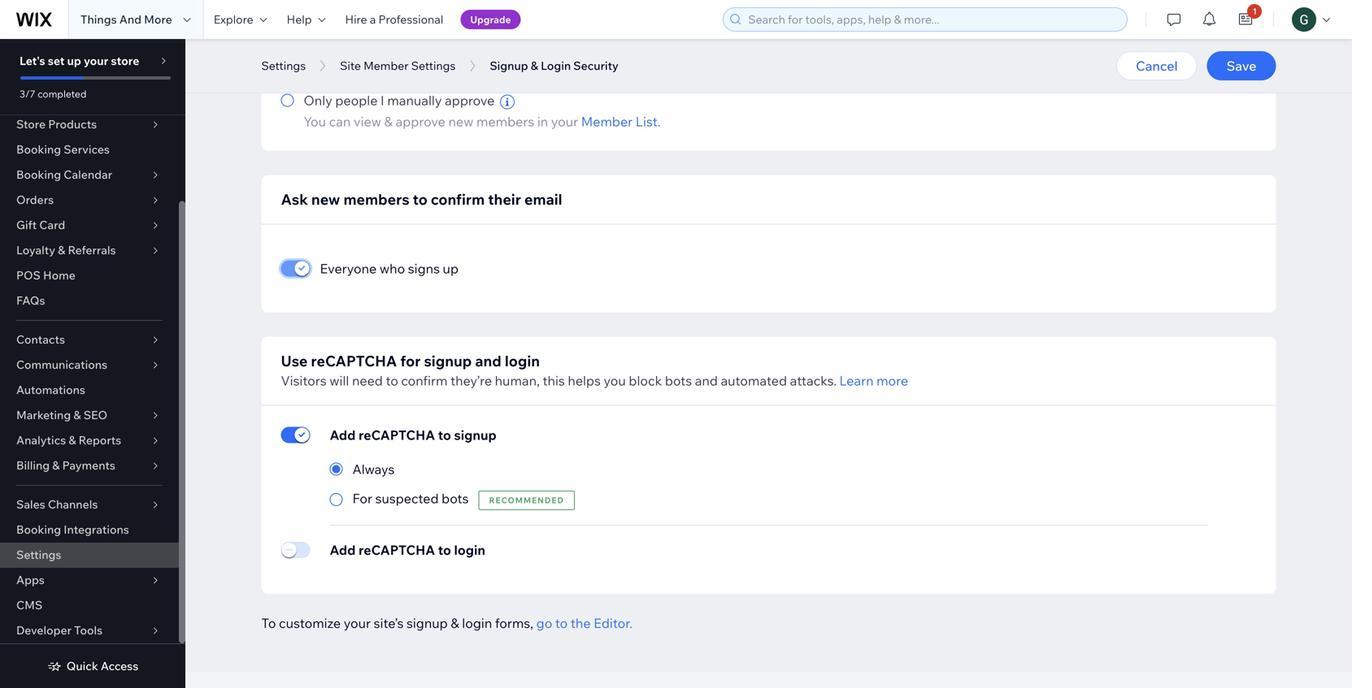 Task type: locate. For each thing, give the bounding box(es) containing it.
developer tools
[[16, 624, 103, 638]]

who inside option group
[[363, 63, 389, 79]]

and left automated
[[695, 373, 718, 389]]

approve
[[445, 92, 495, 109], [396, 114, 446, 130]]

1 button
[[1228, 0, 1264, 39]]

ask new members to confirm their email
[[281, 190, 563, 209]]

1 vertical spatial recaptcha
[[359, 427, 435, 444]]

signup right site's
[[407, 616, 448, 632]]

member up the i
[[364, 59, 409, 73]]

& for payments
[[52, 459, 60, 473]]

let's set up your store
[[20, 54, 139, 68]]

0 horizontal spatial new
[[311, 190, 340, 209]]

tools
[[74, 624, 103, 638]]

i
[[381, 92, 385, 109]]

cancel
[[1136, 58, 1178, 74]]

booking for booking calendar
[[16, 168, 61, 182]]

ask
[[281, 190, 308, 209]]

learn
[[840, 373, 874, 389]]

who right site
[[363, 63, 389, 79]]

contacts button
[[0, 328, 179, 353]]

member inside site member settings button
[[364, 59, 409, 73]]

use recaptcha for signup and login visitors will need to confirm they're human, this helps you block bots and automated attacks. learn more
[[281, 352, 909, 389]]

sidebar element
[[0, 23, 185, 689]]

& left seo
[[73, 408, 81, 423]]

attacks.
[[790, 373, 837, 389]]

settings up only
[[262, 59, 306, 73]]

who
[[363, 63, 389, 79], [380, 261, 405, 277]]

to
[[262, 616, 276, 632]]

1 vertical spatial option group
[[330, 460, 575, 511]]

0 horizontal spatial member
[[364, 59, 409, 73]]

0 vertical spatial members
[[477, 114, 535, 130]]

confirm down the for at the bottom left of the page
[[401, 373, 448, 389]]

payments
[[62, 459, 115, 473]]

orders
[[16, 193, 54, 207]]

explore
[[214, 12, 253, 26]]

new
[[449, 114, 474, 130], [311, 190, 340, 209]]

marketing & seo button
[[0, 403, 179, 429]]

approve down manually
[[396, 114, 446, 130]]

booking up the 'orders'
[[16, 168, 61, 182]]

save
[[1227, 58, 1257, 74]]

and
[[119, 12, 142, 26]]

set
[[48, 54, 65, 68]]

recaptcha down suspected
[[359, 543, 435, 559]]

home
[[43, 268, 75, 283]]

card
[[39, 218, 65, 232]]

who down ask new members to confirm their email
[[380, 261, 405, 277]]

confirm
[[431, 190, 485, 209], [401, 373, 448, 389]]

2 vertical spatial your
[[344, 616, 371, 632]]

in
[[538, 114, 548, 130]]

member
[[364, 59, 409, 73], [581, 114, 633, 130]]

your left site's
[[344, 616, 371, 632]]

&
[[531, 59, 538, 73], [384, 114, 393, 130], [58, 243, 65, 257], [73, 408, 81, 423], [69, 434, 76, 448], [52, 459, 60, 473], [451, 616, 459, 632]]

everyone who signs up down ask new members to confirm their email
[[320, 261, 459, 277]]

1 horizontal spatial members
[[477, 114, 535, 130]]

add down "for"
[[330, 543, 356, 559]]

2 add from the top
[[330, 543, 356, 559]]

& left login
[[531, 59, 538, 73]]

for suspected bots
[[353, 491, 469, 507]]

login up to customize your site's signup & login forms, go to the editor.
[[454, 543, 486, 559]]

members left in
[[477, 114, 535, 130]]

signs up manually
[[392, 63, 424, 79]]

1 vertical spatial who
[[380, 261, 405, 277]]

products
[[48, 117, 97, 131]]

0 vertical spatial option group
[[281, 61, 1257, 131]]

booking for booking services
[[16, 142, 61, 157]]

0 vertical spatial add
[[330, 427, 356, 444]]

booking integrations
[[16, 523, 129, 537]]

settings for settings link
[[16, 548, 61, 562]]

signs down ask new members to confirm their email
[[408, 261, 440, 277]]

recaptcha inside use recaptcha for signup and login visitors will need to confirm they're human, this helps you block bots and automated attacks. learn more
[[311, 352, 397, 371]]

0 vertical spatial everyone who signs up
[[304, 63, 442, 79]]

email
[[525, 190, 563, 209]]

& up home at left
[[58, 243, 65, 257]]

booking for booking integrations
[[16, 523, 61, 537]]

up right "set"
[[67, 54, 81, 68]]

0 vertical spatial everyone
[[304, 63, 361, 79]]

gift card button
[[0, 213, 179, 238]]

0 vertical spatial login
[[505, 352, 540, 371]]

your inside option group
[[551, 114, 578, 130]]

& for seo
[[73, 408, 81, 423]]

booking down the sales
[[16, 523, 61, 537]]

up up manually
[[427, 63, 442, 79]]

0 horizontal spatial and
[[475, 352, 502, 371]]

Search for tools, apps, help & more... field
[[744, 8, 1123, 31]]

use
[[281, 352, 308, 371]]

upgrade button
[[461, 10, 521, 29]]

visitors
[[281, 373, 327, 389]]

1 vertical spatial add
[[330, 543, 356, 559]]

list.
[[636, 114, 661, 130]]

1 horizontal spatial your
[[344, 616, 371, 632]]

approve up the you can view & approve new members in your member list.
[[445, 92, 495, 109]]

members down "view"
[[344, 190, 410, 209]]

& right "view"
[[384, 114, 393, 130]]

settings
[[262, 59, 306, 73], [411, 59, 456, 73], [16, 548, 61, 562]]

faqs
[[16, 294, 45, 308]]

& inside button
[[531, 59, 538, 73]]

signup up 'they're'
[[424, 352, 472, 371]]

1 vertical spatial members
[[344, 190, 410, 209]]

their
[[488, 190, 521, 209]]

bots right block
[[665, 373, 692, 389]]

settings up manually
[[411, 59, 456, 73]]

add recaptcha to signup
[[330, 427, 497, 444]]

booking inside 'link'
[[16, 523, 61, 537]]

your
[[84, 54, 108, 68], [551, 114, 578, 130], [344, 616, 371, 632]]

2 horizontal spatial your
[[551, 114, 578, 130]]

0 vertical spatial approve
[[445, 92, 495, 109]]

login
[[505, 352, 540, 371], [454, 543, 486, 559], [462, 616, 492, 632]]

new down 'only people i manually approve'
[[449, 114, 474, 130]]

pos home
[[16, 268, 75, 283]]

your left store
[[84, 54, 108, 68]]

recaptcha up always on the left bottom of page
[[359, 427, 435, 444]]

booking integrations link
[[0, 518, 179, 543]]

1 vertical spatial booking
[[16, 168, 61, 182]]

1 vertical spatial member
[[581, 114, 633, 130]]

completed
[[38, 88, 87, 100]]

0 vertical spatial new
[[449, 114, 474, 130]]

1 vertical spatial your
[[551, 114, 578, 130]]

member left list.
[[581, 114, 633, 130]]

& up billing & payments
[[69, 434, 76, 448]]

& inside dropdown button
[[73, 408, 81, 423]]

1 vertical spatial signup
[[454, 427, 497, 444]]

settings up apps
[[16, 548, 61, 562]]

0 horizontal spatial bots
[[442, 491, 469, 507]]

0 vertical spatial who
[[363, 63, 389, 79]]

3 booking from the top
[[16, 523, 61, 537]]

settings inside button
[[262, 59, 306, 73]]

only people i manually approve
[[304, 92, 498, 109]]

everyone inside option group
[[304, 63, 361, 79]]

signup
[[424, 352, 472, 371], [454, 427, 497, 444], [407, 616, 448, 632]]

& inside dropdown button
[[58, 243, 65, 257]]

0 vertical spatial member
[[364, 59, 409, 73]]

members inside option group
[[477, 114, 535, 130]]

block
[[629, 373, 662, 389]]

site member settings button
[[332, 54, 464, 78]]

sales channels
[[16, 498, 98, 512]]

things and more
[[81, 12, 172, 26]]

developer
[[16, 624, 72, 638]]

3/7 completed
[[20, 88, 87, 100]]

0 vertical spatial your
[[84, 54, 108, 68]]

seo
[[84, 408, 107, 423]]

1 vertical spatial confirm
[[401, 373, 448, 389]]

sales channels button
[[0, 493, 179, 518]]

signup down 'they're'
[[454, 427, 497, 444]]

1 horizontal spatial new
[[449, 114, 474, 130]]

manually
[[387, 92, 442, 109]]

1 horizontal spatial member
[[581, 114, 633, 130]]

0 vertical spatial bots
[[665, 373, 692, 389]]

signup & login security button
[[482, 54, 627, 78]]

for
[[353, 491, 373, 507]]

everyone who signs up up the i
[[304, 63, 442, 79]]

2 horizontal spatial settings
[[411, 59, 456, 73]]

approve for manually
[[445, 92, 495, 109]]

0 vertical spatial signs
[[392, 63, 424, 79]]

1 add from the top
[[330, 427, 356, 444]]

member inside option group
[[581, 114, 633, 130]]

confirm left their
[[431, 190, 485, 209]]

you can view & approve new members in your member list.
[[304, 114, 661, 130]]

bots right suspected
[[442, 491, 469, 507]]

2 vertical spatial booking
[[16, 523, 61, 537]]

your right in
[[551, 114, 578, 130]]

0 vertical spatial booking
[[16, 142, 61, 157]]

2 booking from the top
[[16, 168, 61, 182]]

0 horizontal spatial your
[[84, 54, 108, 68]]

more
[[144, 12, 172, 26]]

login up human,
[[505, 352, 540, 371]]

1 vertical spatial bots
[[442, 491, 469, 507]]

1 booking from the top
[[16, 142, 61, 157]]

view
[[354, 114, 381, 130]]

login left forms,
[[462, 616, 492, 632]]

and up 'they're'
[[475, 352, 502, 371]]

0 vertical spatial signup
[[424, 352, 472, 371]]

option group
[[281, 61, 1257, 131], [330, 460, 575, 511]]

analytics & reports button
[[0, 429, 179, 454]]

signup inside use recaptcha for signup and login visitors will need to confirm they're human, this helps you block bots and automated attacks. learn more
[[424, 352, 472, 371]]

professional
[[379, 12, 444, 26]]

booking services link
[[0, 137, 179, 163]]

& right the billing
[[52, 459, 60, 473]]

gift card
[[16, 218, 65, 232]]

loyalty & referrals button
[[0, 238, 179, 264]]

settings link
[[0, 543, 179, 569]]

signup & login security
[[490, 59, 619, 73]]

bots inside use recaptcha for signup and login visitors will need to confirm they're human, this helps you block bots and automated attacks. learn more
[[665, 373, 692, 389]]

0 vertical spatial recaptcha
[[311, 352, 397, 371]]

recaptcha up need
[[311, 352, 397, 371]]

booking inside dropdown button
[[16, 168, 61, 182]]

add up always on the left bottom of page
[[330, 427, 356, 444]]

upgrade
[[470, 13, 511, 26]]

developer tools button
[[0, 619, 179, 644]]

will
[[330, 373, 349, 389]]

0 horizontal spatial settings
[[16, 548, 61, 562]]

to
[[413, 190, 428, 209], [386, 373, 398, 389], [438, 427, 451, 444], [438, 543, 451, 559], [555, 616, 568, 632]]

signup
[[490, 59, 528, 73]]

1 horizontal spatial settings
[[262, 59, 306, 73]]

new right ask
[[311, 190, 340, 209]]

1 vertical spatial login
[[454, 543, 486, 559]]

add
[[330, 427, 356, 444], [330, 543, 356, 559]]

1 vertical spatial approve
[[396, 114, 446, 130]]

2 vertical spatial recaptcha
[[359, 543, 435, 559]]

settings inside sidebar element
[[16, 548, 61, 562]]

1 vertical spatial and
[[695, 373, 718, 389]]

3/7
[[20, 88, 35, 100]]

booking down store
[[16, 142, 61, 157]]

1 horizontal spatial bots
[[665, 373, 692, 389]]



Task type: vqa. For each thing, say whether or not it's contained in the screenshot.
from
no



Task type: describe. For each thing, give the bounding box(es) containing it.
up down ask new members to confirm their email
[[443, 261, 459, 277]]

up inside option group
[[427, 63, 442, 79]]

you
[[304, 114, 326, 130]]

helps
[[568, 373, 601, 389]]

cms link
[[0, 594, 179, 619]]

recaptcha for add recaptcha to signup
[[359, 427, 435, 444]]

settings button
[[253, 54, 314, 78]]

approve for &
[[396, 114, 446, 130]]

signs inside option group
[[392, 63, 424, 79]]

reports
[[79, 434, 121, 448]]

let's
[[20, 54, 45, 68]]

for
[[401, 352, 421, 371]]

editor.
[[594, 616, 633, 632]]

loyalty & referrals
[[16, 243, 116, 257]]

things
[[81, 12, 117, 26]]

2 vertical spatial login
[[462, 616, 492, 632]]

0 vertical spatial confirm
[[431, 190, 485, 209]]

can
[[329, 114, 351, 130]]

communications
[[16, 358, 107, 372]]

1 horizontal spatial and
[[695, 373, 718, 389]]

forms,
[[495, 616, 534, 632]]

they're
[[451, 373, 492, 389]]

people
[[335, 92, 378, 109]]

faqs link
[[0, 289, 179, 314]]

0 vertical spatial and
[[475, 352, 502, 371]]

sales
[[16, 498, 45, 512]]

login
[[541, 59, 571, 73]]

quick access
[[67, 660, 138, 674]]

analytics & reports
[[16, 434, 121, 448]]

loyalty
[[16, 243, 55, 257]]

you
[[604, 373, 626, 389]]

calendar
[[64, 168, 112, 182]]

go
[[537, 616, 553, 632]]

orders button
[[0, 188, 179, 213]]

cms
[[16, 599, 42, 613]]

integrations
[[64, 523, 129, 537]]

apps
[[16, 573, 45, 588]]

help button
[[277, 0, 336, 39]]

0 horizontal spatial members
[[344, 190, 410, 209]]

your inside sidebar element
[[84, 54, 108, 68]]

human,
[[495, 373, 540, 389]]

quick access button
[[47, 660, 138, 674]]

this
[[543, 373, 565, 389]]

everyone who signs up inside option group
[[304, 63, 442, 79]]

signup for for
[[424, 352, 472, 371]]

marketing
[[16, 408, 71, 423]]

2 vertical spatial signup
[[407, 616, 448, 632]]

quick
[[67, 660, 98, 674]]

cancel button
[[1117, 51, 1198, 81]]

analytics
[[16, 434, 66, 448]]

need
[[352, 373, 383, 389]]

up inside sidebar element
[[67, 54, 81, 68]]

option group containing always
[[330, 460, 575, 511]]

to customize your site's signup & login forms, go to the editor.
[[262, 616, 633, 632]]

access
[[101, 660, 138, 674]]

services
[[64, 142, 110, 157]]

& left forms,
[[451, 616, 459, 632]]

signup for to
[[454, 427, 497, 444]]

add for add recaptcha to login
[[330, 543, 356, 559]]

booking calendar button
[[0, 163, 179, 188]]

1 vertical spatial signs
[[408, 261, 440, 277]]

hire
[[345, 12, 367, 26]]

to inside use recaptcha for signup and login visitors will need to confirm they're human, this helps you block bots and automated attacks. learn more
[[386, 373, 398, 389]]

only
[[304, 92, 332, 109]]

go to the editor. link
[[537, 614, 633, 634]]

confirm inside use recaptcha for signup and login visitors will need to confirm they're human, this helps you block bots and automated attacks. learn more
[[401, 373, 448, 389]]

the
[[571, 616, 591, 632]]

recaptcha for add recaptcha to login
[[359, 543, 435, 559]]

bots inside option group
[[442, 491, 469, 507]]

add for add recaptcha to signup
[[330, 427, 356, 444]]

help
[[287, 12, 312, 26]]

hire a professional link
[[336, 0, 453, 39]]

& for reports
[[69, 434, 76, 448]]

billing & payments
[[16, 459, 115, 473]]

site
[[340, 59, 361, 73]]

communications button
[[0, 353, 179, 378]]

billing & payments button
[[0, 454, 179, 479]]

settings inside button
[[411, 59, 456, 73]]

more
[[877, 373, 909, 389]]

referrals
[[68, 243, 116, 257]]

automations link
[[0, 378, 179, 403]]

store products button
[[0, 112, 179, 137]]

site's
[[374, 616, 404, 632]]

booking calendar
[[16, 168, 112, 182]]

apps button
[[0, 569, 179, 594]]

store
[[16, 117, 46, 131]]

& inside option group
[[384, 114, 393, 130]]

gift
[[16, 218, 37, 232]]

site member settings
[[340, 59, 456, 73]]

1 vertical spatial everyone
[[320, 261, 377, 277]]

contacts
[[16, 333, 65, 347]]

option group containing everyone who signs up
[[281, 61, 1257, 131]]

hire a professional
[[345, 12, 444, 26]]

billing
[[16, 459, 50, 473]]

1 vertical spatial everyone who signs up
[[320, 261, 459, 277]]

& for referrals
[[58, 243, 65, 257]]

1 vertical spatial new
[[311, 190, 340, 209]]

pos home link
[[0, 264, 179, 289]]

login inside use recaptcha for signup and login visitors will need to confirm they're human, this helps you block bots and automated attacks. learn more
[[505, 352, 540, 371]]

save button
[[1208, 51, 1277, 81]]

& for login
[[531, 59, 538, 73]]

recaptcha for use recaptcha for signup and login visitors will need to confirm they're human, this helps you block bots and automated attacks. learn more
[[311, 352, 397, 371]]

settings for settings button
[[262, 59, 306, 73]]

new inside option group
[[449, 114, 474, 130]]

channels
[[48, 498, 98, 512]]



